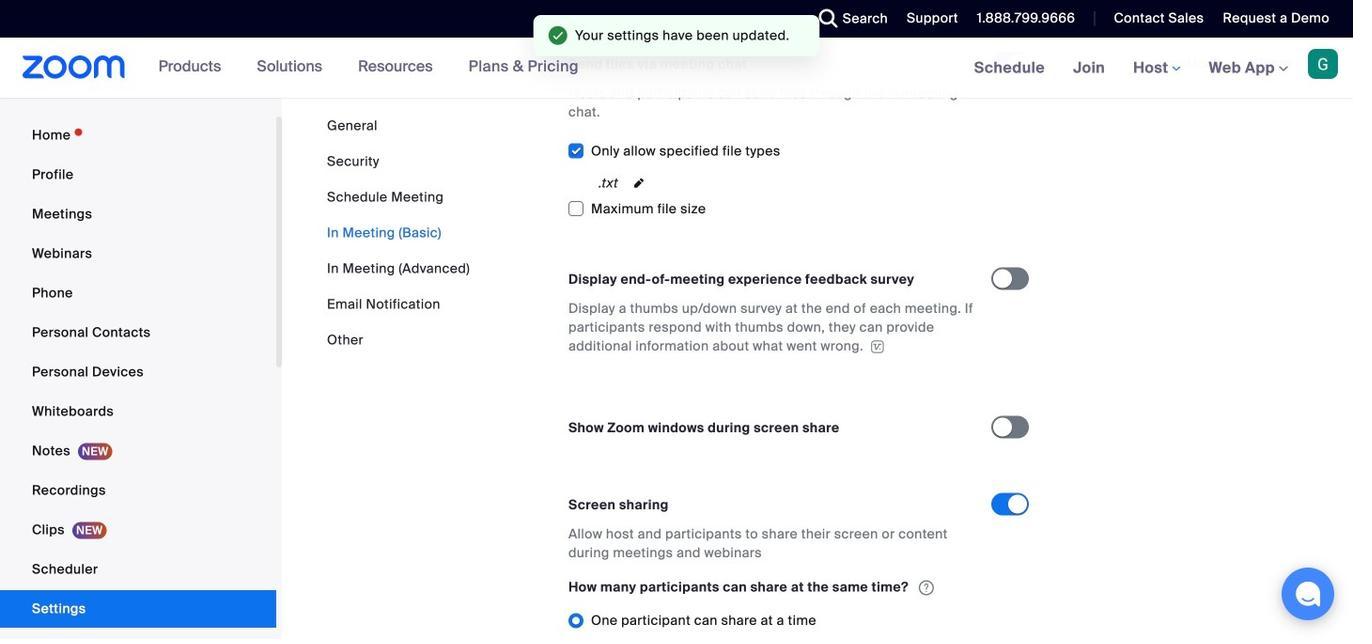 Task type: locate. For each thing, give the bounding box(es) containing it.
1 vertical spatial application
[[569, 578, 992, 639]]

product information navigation
[[144, 38, 593, 98]]

meetings navigation
[[961, 38, 1354, 99]]

personal menu menu
[[0, 117, 276, 639]]

menu bar
[[327, 117, 470, 350]]

edit, allowed file types, .txt image
[[628, 174, 651, 193]]

profile picture image
[[1309, 49, 1339, 79]]

support version for display end-of-meeting experience feedback survey image
[[869, 340, 888, 354]]

zoom logo image
[[23, 55, 126, 79]]

open chat image
[[1296, 581, 1322, 607]]

1 application from the top
[[569, 299, 975, 356]]

0 vertical spatial application
[[569, 299, 975, 356]]

banner
[[0, 38, 1354, 99]]

application
[[569, 299, 975, 356], [569, 578, 992, 639]]



Task type: vqa. For each thing, say whether or not it's contained in the screenshot.
Edit, Allowed file types, .txt image
yes



Task type: describe. For each thing, give the bounding box(es) containing it.
success image
[[549, 26, 568, 45]]

2 application from the top
[[569, 578, 992, 639]]



